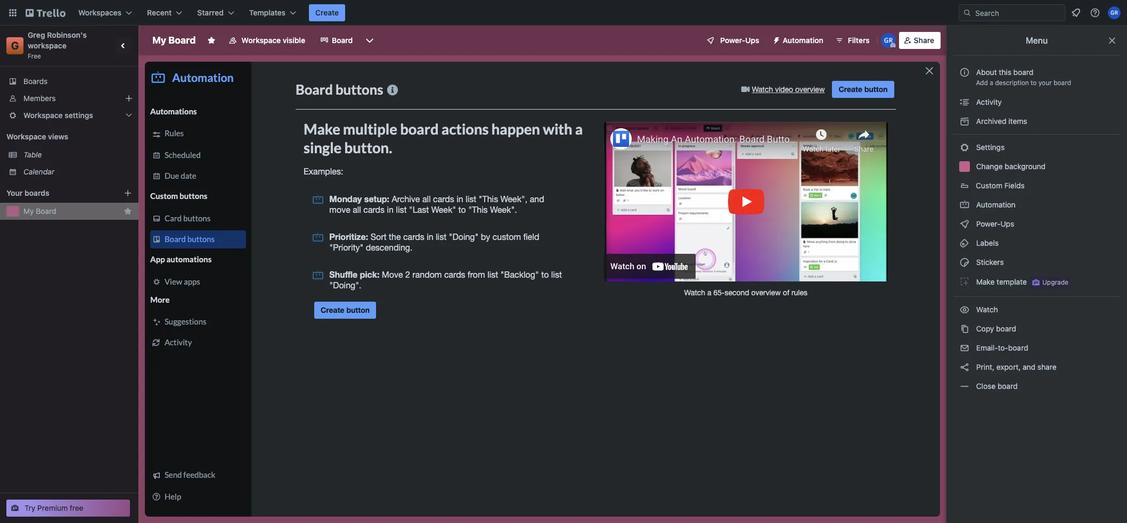 Task type: locate. For each thing, give the bounding box(es) containing it.
search image
[[964, 9, 972, 17]]

1 horizontal spatial ups
[[1001, 220, 1015, 229]]

workspace for workspace visible
[[242, 36, 281, 45]]

automation down 'custom fields'
[[975, 200, 1016, 209]]

sm image inside activity link
[[960, 97, 971, 108]]

email-to-board
[[975, 344, 1029, 353]]

board left the customize views image at top
[[332, 36, 353, 45]]

sm image left the settings
[[960, 142, 971, 153]]

0 horizontal spatial my
[[23, 207, 34, 216]]

sm image inside close board link
[[960, 382, 971, 392]]

share button
[[899, 32, 941, 49]]

sm image for archived items
[[960, 116, 971, 127]]

archived
[[977, 117, 1007, 126]]

sm image inside settings link
[[960, 142, 971, 153]]

sm image for print, export, and share
[[960, 362, 971, 373]]

3 sm image from the top
[[960, 200, 971, 211]]

workspaces
[[78, 8, 122, 17]]

greg robinson (gregrobinson96) image
[[1109, 6, 1121, 19]]

board down the export,
[[998, 382, 1018, 391]]

sm image left labels
[[960, 238, 971, 249]]

sm image for settings
[[960, 142, 971, 153]]

sm image inside copy board link
[[960, 324, 971, 335]]

Board name text field
[[147, 32, 201, 49]]

1 vertical spatial my
[[23, 207, 34, 216]]

board up to- in the bottom right of the page
[[997, 325, 1017, 334]]

sm image for watch
[[960, 305, 971, 316]]

1 horizontal spatial my board
[[152, 35, 196, 46]]

1 vertical spatial my board
[[23, 207, 56, 216]]

workspace up table
[[6, 132, 46, 141]]

add board image
[[124, 189, 132, 198]]

my inside text field
[[152, 35, 166, 46]]

my down recent
[[152, 35, 166, 46]]

sm image left stickers
[[960, 257, 971, 268]]

power-ups link
[[953, 216, 1121, 233]]

1 vertical spatial ups
[[1001, 220, 1015, 229]]

0 vertical spatial my
[[152, 35, 166, 46]]

premium
[[37, 504, 68, 513]]

power- inside button
[[721, 36, 746, 45]]

1 vertical spatial power-
[[977, 220, 1001, 229]]

automation left filters button
[[783, 36, 824, 45]]

sm image inside power-ups link
[[960, 219, 971, 230]]

0 vertical spatial automation
[[783, 36, 824, 45]]

1 vertical spatial workspace
[[23, 111, 63, 120]]

4 sm image from the top
[[960, 219, 971, 230]]

1 horizontal spatial power-ups
[[975, 220, 1017, 229]]

labels link
[[953, 235, 1121, 252]]

my board down boards
[[23, 207, 56, 216]]

automation
[[783, 36, 824, 45], [975, 200, 1016, 209]]

sm image inside email-to-board link
[[960, 343, 971, 354]]

ups
[[746, 36, 760, 45], [1001, 220, 1015, 229]]

filters
[[848, 36, 870, 45]]

starred button
[[191, 4, 241, 21]]

1 horizontal spatial automation
[[975, 200, 1016, 209]]

2 vertical spatial workspace
[[6, 132, 46, 141]]

sm image
[[768, 32, 783, 47], [960, 142, 971, 153], [960, 238, 971, 249], [960, 257, 971, 268], [960, 277, 971, 287], [960, 305, 971, 316], [960, 324, 971, 335], [960, 343, 971, 354]]

board down boards
[[36, 207, 56, 216]]

greg robinson's workspace free
[[28, 30, 89, 60]]

about this board add a description to your board
[[977, 68, 1072, 87]]

0 vertical spatial ups
[[746, 36, 760, 45]]

sm image inside automation button
[[768, 32, 783, 47]]

greg robinson's workspace link
[[28, 30, 89, 50]]

sm image left copy
[[960, 324, 971, 335]]

0 vertical spatial my board
[[152, 35, 196, 46]]

0 vertical spatial power-ups
[[721, 36, 760, 45]]

sm image inside 'labels' link
[[960, 238, 971, 249]]

your
[[1039, 79, 1052, 87]]

workspace navigation collapse icon image
[[116, 38, 131, 53]]

archived items
[[975, 117, 1028, 126]]

sm image left email-
[[960, 343, 971, 354]]

2 sm image from the top
[[960, 116, 971, 127]]

0 horizontal spatial power-
[[721, 36, 746, 45]]

watch link
[[953, 302, 1121, 319]]

board up to at the right top of the page
[[1014, 68, 1034, 77]]

5 sm image from the top
[[960, 362, 971, 373]]

items
[[1009, 117, 1028, 126]]

sm image for email-to-board
[[960, 343, 971, 354]]

sm image left the watch
[[960, 305, 971, 316]]

custom
[[976, 181, 1003, 190]]

email-
[[977, 344, 998, 353]]

calendar
[[23, 167, 54, 176]]

copy
[[977, 325, 995, 334]]

sm image inside archived items link
[[960, 116, 971, 127]]

0 horizontal spatial my board
[[23, 207, 56, 216]]

1 horizontal spatial my
[[152, 35, 166, 46]]

try
[[25, 504, 35, 513]]

watch
[[975, 305, 1001, 314]]

0 horizontal spatial ups
[[746, 36, 760, 45]]

ups down automation link
[[1001, 220, 1015, 229]]

6 sm image from the top
[[960, 382, 971, 392]]

email-to-board link
[[953, 340, 1121, 357]]

filters button
[[832, 32, 873, 49]]

sm image
[[960, 97, 971, 108], [960, 116, 971, 127], [960, 200, 971, 211], [960, 219, 971, 230], [960, 362, 971, 373], [960, 382, 971, 392]]

sm image inside watch link
[[960, 305, 971, 316]]

recent button
[[141, 4, 189, 21]]

table link
[[23, 150, 132, 160]]

add
[[977, 79, 989, 87]]

power-
[[721, 36, 746, 45], [977, 220, 1001, 229]]

workspace inside button
[[242, 36, 281, 45]]

board up print, export, and share
[[1009, 344, 1029, 353]]

my board
[[152, 35, 196, 46], [23, 207, 56, 216]]

share
[[1038, 363, 1057, 372]]

sm image for stickers
[[960, 257, 971, 268]]

sm image left "make"
[[960, 277, 971, 287]]

sm image for power-ups
[[960, 219, 971, 230]]

to-
[[998, 344, 1009, 353]]

customize views image
[[365, 35, 375, 46]]

Search field
[[972, 5, 1065, 21]]

power-ups button
[[699, 32, 766, 49]]

menu
[[1026, 36, 1048, 45]]

my down your boards
[[23, 207, 34, 216]]

1 sm image from the top
[[960, 97, 971, 108]]

workspace down templates
[[242, 36, 281, 45]]

boards
[[25, 189, 49, 198]]

sm image for close board
[[960, 382, 971, 392]]

ups left automation button
[[746, 36, 760, 45]]

description
[[996, 79, 1030, 87]]

0 vertical spatial power-
[[721, 36, 746, 45]]

workspace
[[242, 36, 281, 45], [23, 111, 63, 120], [6, 132, 46, 141]]

0 horizontal spatial board
[[36, 207, 56, 216]]

boards link
[[0, 73, 139, 90]]

my
[[152, 35, 166, 46], [23, 207, 34, 216]]

board left star or unstar board icon
[[169, 35, 196, 46]]

board
[[1014, 68, 1034, 77], [1054, 79, 1072, 87], [997, 325, 1017, 334], [1009, 344, 1029, 353], [998, 382, 1018, 391]]

print,
[[977, 363, 995, 372]]

board
[[169, 35, 196, 46], [332, 36, 353, 45], [36, 207, 56, 216]]

greg robinson (gregrobinson96) image
[[881, 33, 896, 48]]

create button
[[309, 4, 345, 21]]

ups inside power-ups button
[[746, 36, 760, 45]]

a
[[990, 79, 994, 87]]

ups inside power-ups link
[[1001, 220, 1015, 229]]

template
[[997, 278, 1028, 287]]

automation button
[[768, 32, 830, 49]]

sm image right power-ups button
[[768, 32, 783, 47]]

templates button
[[243, 4, 303, 21]]

1 horizontal spatial board
[[169, 35, 196, 46]]

workspace settings
[[23, 111, 93, 120]]

sm image for automation
[[960, 200, 971, 211]]

free
[[28, 52, 41, 60]]

1 vertical spatial automation
[[975, 200, 1016, 209]]

upgrade
[[1043, 279, 1069, 287]]

settings link
[[953, 139, 1121, 156]]

0 horizontal spatial automation
[[783, 36, 824, 45]]

my board down recent dropdown button
[[152, 35, 196, 46]]

sm image inside stickers "link"
[[960, 257, 971, 268]]

sm image inside print, export, and share link
[[960, 362, 971, 373]]

workspace inside popup button
[[23, 111, 63, 120]]

power-ups inside button
[[721, 36, 760, 45]]

board right your
[[1054, 79, 1072, 87]]

workspace down members
[[23, 111, 63, 120]]

board inside text field
[[169, 35, 196, 46]]

1 horizontal spatial power-
[[977, 220, 1001, 229]]

close board
[[975, 382, 1018, 391]]

workspace views
[[6, 132, 68, 141]]

change background
[[975, 162, 1046, 171]]

0 horizontal spatial power-ups
[[721, 36, 760, 45]]

open information menu image
[[1090, 7, 1101, 18]]

switch to… image
[[7, 7, 18, 18]]

0 vertical spatial workspace
[[242, 36, 281, 45]]

sm image inside automation link
[[960, 200, 971, 211]]

primary element
[[0, 0, 1128, 26]]



Task type: describe. For each thing, give the bounding box(es) containing it.
try premium free
[[25, 504, 83, 513]]

change background link
[[953, 158, 1121, 175]]

activity link
[[953, 94, 1121, 111]]

g link
[[6, 37, 23, 54]]

close
[[977, 382, 996, 391]]

this member is an admin of this board. image
[[891, 43, 896, 48]]

visible
[[283, 36, 305, 45]]

archived items link
[[953, 113, 1121, 130]]

try premium free button
[[6, 500, 130, 518]]

sm image for make template
[[960, 277, 971, 287]]

background
[[1005, 162, 1046, 171]]

automation link
[[953, 197, 1121, 214]]

my board inside button
[[23, 207, 56, 216]]

board link
[[314, 32, 359, 49]]

to
[[1031, 79, 1037, 87]]

members
[[23, 94, 56, 103]]

share
[[914, 36, 935, 45]]

board inside button
[[36, 207, 56, 216]]

workspace visible button
[[222, 32, 312, 49]]

activity
[[975, 98, 1002, 107]]

workspace for workspace views
[[6, 132, 46, 141]]

custom fields button
[[953, 177, 1121, 195]]

0 notifications image
[[1070, 6, 1083, 19]]

templates
[[249, 8, 286, 17]]

sm image for activity
[[960, 97, 971, 108]]

change
[[977, 162, 1003, 171]]

2 horizontal spatial board
[[332, 36, 353, 45]]

robinson's
[[47, 30, 87, 39]]

automation inside button
[[783, 36, 824, 45]]

export,
[[997, 363, 1021, 372]]

boards
[[23, 77, 48, 86]]

workspace for workspace settings
[[23, 111, 63, 120]]

fields
[[1005, 181, 1025, 190]]

labels
[[975, 239, 999, 248]]

custom fields
[[976, 181, 1025, 190]]

starred
[[197, 8, 224, 17]]

g
[[11, 39, 19, 52]]

close board link
[[953, 378, 1121, 395]]

make
[[977, 278, 995, 287]]

greg
[[28, 30, 45, 39]]

star or unstar board image
[[208, 36, 216, 45]]

and
[[1023, 363, 1036, 372]]

sm image for copy board
[[960, 324, 971, 335]]

create
[[316, 8, 339, 17]]

my board inside text field
[[152, 35, 196, 46]]

1 vertical spatial power-ups
[[975, 220, 1017, 229]]

print, export, and share
[[975, 363, 1057, 372]]

settings
[[975, 143, 1005, 152]]

starred icon image
[[124, 207, 132, 216]]

settings
[[65, 111, 93, 120]]

recent
[[147, 8, 172, 17]]

back to home image
[[26, 4, 66, 21]]

free
[[70, 504, 83, 513]]

workspace visible
[[242, 36, 305, 45]]

upgrade button
[[1030, 277, 1071, 289]]

print, export, and share link
[[953, 359, 1121, 376]]

about
[[977, 68, 998, 77]]

this
[[1000, 68, 1012, 77]]

stickers link
[[953, 254, 1121, 271]]

calendar link
[[23, 167, 132, 177]]

your
[[6, 189, 23, 198]]

views
[[48, 132, 68, 141]]

my inside button
[[23, 207, 34, 216]]

copy board link
[[953, 321, 1121, 338]]

workspace settings button
[[0, 107, 139, 124]]

members link
[[0, 90, 139, 107]]

make template
[[975, 278, 1028, 287]]

stickers
[[975, 258, 1004, 267]]

table
[[23, 150, 42, 159]]

workspace
[[28, 41, 67, 50]]

your boards
[[6, 189, 49, 198]]

copy board
[[975, 325, 1017, 334]]

your boards with 1 items element
[[6, 187, 108, 200]]

sm image for labels
[[960, 238, 971, 249]]

workspaces button
[[72, 4, 139, 21]]

my board button
[[23, 206, 119, 217]]



Task type: vqa. For each thing, say whether or not it's contained in the screenshot.
Color: orange, title: none Image
no



